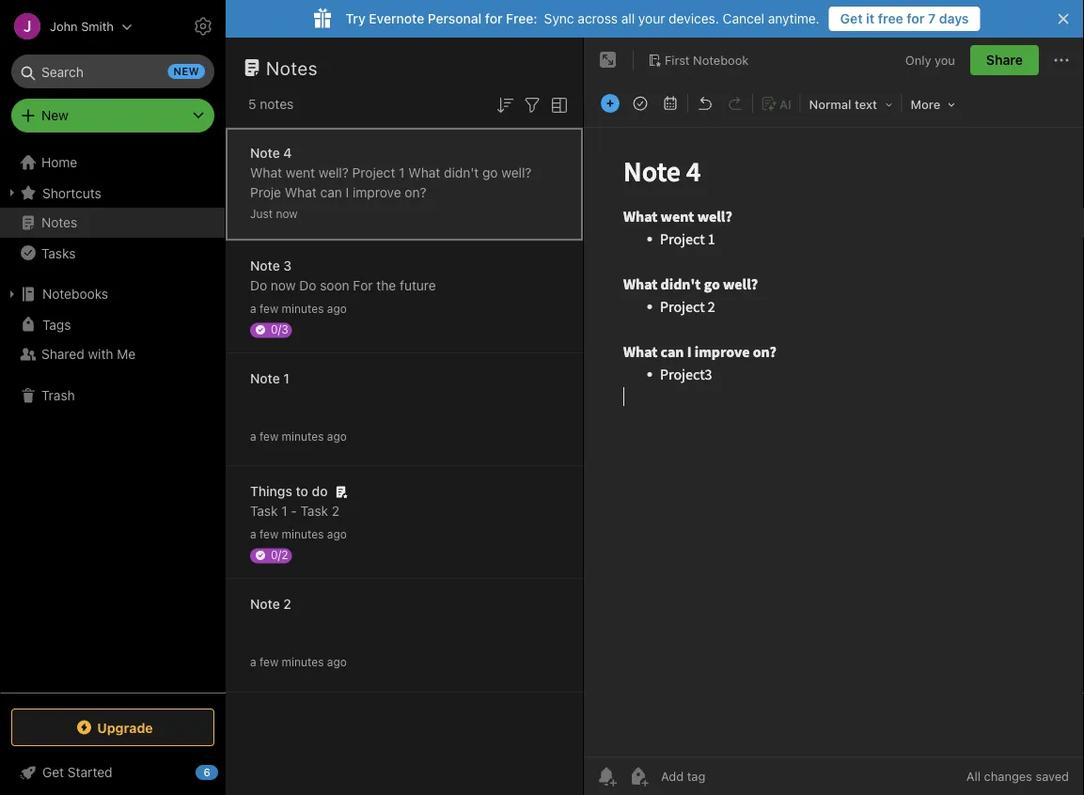 Task type: locate. For each thing, give the bounding box(es) containing it.
1 left -
[[281, 503, 287, 519]]

do
[[250, 278, 267, 293], [299, 278, 316, 293]]

a down things
[[250, 528, 256, 541]]

what down went
[[285, 185, 317, 200]]

note window element
[[584, 38, 1084, 795]]

1 horizontal spatial what
[[285, 185, 317, 200]]

few down note 2
[[259, 656, 279, 669]]

tags
[[42, 317, 71, 332]]

0 horizontal spatial get
[[42, 765, 64, 780]]

1 horizontal spatial 2
[[332, 503, 340, 519]]

now for just
[[276, 207, 298, 220]]

days
[[939, 11, 969, 26]]

1 few from the top
[[259, 302, 279, 315]]

note down 0/2
[[250, 597, 280, 612]]

1 task from the left
[[250, 503, 278, 519]]

3
[[283, 258, 292, 274]]

0 horizontal spatial for
[[485, 11, 503, 26]]

2 note from the top
[[250, 258, 280, 274]]

note left 4 on the left top
[[250, 145, 280, 161]]

note left 3
[[250, 258, 280, 274]]

0 horizontal spatial well?
[[319, 165, 349, 181]]

for
[[485, 11, 503, 26], [907, 11, 925, 26]]

few
[[259, 302, 279, 315], [259, 430, 279, 443], [259, 528, 279, 541], [259, 656, 279, 669]]

minutes down note 2
[[282, 656, 324, 669]]

note for note 4
[[250, 145, 280, 161]]

for for free:
[[485, 11, 503, 26]]

0 vertical spatial notes
[[266, 56, 318, 79]]

new search field
[[24, 55, 205, 88]]

do left soon
[[299, 278, 316, 293]]

1 do from the left
[[250, 278, 267, 293]]

1 ago from the top
[[327, 302, 347, 315]]

notebooks link
[[0, 279, 225, 309]]

new
[[174, 65, 199, 78]]

minutes down task 1 - task 2
[[282, 528, 324, 541]]

devices.
[[669, 11, 719, 26]]

upgrade
[[97, 720, 153, 735]]

a down "note 3"
[[250, 302, 256, 315]]

notes up tasks
[[41, 215, 77, 230]]

5
[[248, 96, 256, 112]]

1 vertical spatial 2
[[283, 597, 291, 612]]

try
[[345, 11, 365, 26]]

now right just
[[276, 207, 298, 220]]

do down "note 3"
[[250, 278, 267, 293]]

minutes
[[282, 302, 324, 315], [282, 430, 324, 443], [282, 528, 324, 541], [282, 656, 324, 669]]

Sort options field
[[494, 92, 516, 116]]

1 vertical spatial 1
[[283, 371, 290, 386]]

task down the "do"
[[301, 503, 328, 519]]

1 vertical spatial now
[[271, 278, 296, 293]]

2 for from the left
[[907, 11, 925, 26]]

note down 0/3
[[250, 371, 280, 386]]

undo image
[[692, 90, 718, 117]]

for left 7
[[907, 11, 925, 26]]

2 ago from the top
[[327, 430, 347, 443]]

-
[[291, 503, 297, 519]]

project
[[352, 165, 395, 181]]

ago
[[327, 302, 347, 315], [327, 430, 347, 443], [327, 528, 347, 541], [327, 656, 347, 669]]

get left started
[[42, 765, 64, 780]]

get it free for 7 days button
[[829, 7, 980, 31]]

well? right go
[[501, 165, 532, 181]]

4 note from the top
[[250, 597, 280, 612]]

1 up on?
[[399, 165, 405, 181]]

2 few from the top
[[259, 430, 279, 443]]

Search text field
[[24, 55, 201, 88]]

for left "free:" on the left of the page
[[485, 11, 503, 26]]

0 horizontal spatial notes
[[41, 215, 77, 230]]

1 for from the left
[[485, 11, 503, 26]]

get for get started
[[42, 765, 64, 780]]

across
[[578, 11, 618, 26]]

Note Editor text field
[[584, 128, 1084, 757]]

changes
[[984, 770, 1032, 784]]

0 horizontal spatial 2
[[283, 597, 291, 612]]

get it free for 7 days
[[840, 11, 969, 26]]

task down things
[[250, 503, 278, 519]]

1 horizontal spatial well?
[[501, 165, 532, 181]]

it
[[866, 11, 875, 26]]

get inside help and learning task checklist field
[[42, 765, 64, 780]]

get for get it free for 7 days
[[840, 11, 863, 26]]

notes up notes
[[266, 56, 318, 79]]

get left it
[[840, 11, 863, 26]]

personal
[[428, 11, 482, 26]]

on?
[[405, 185, 426, 200]]

add a reminder image
[[595, 765, 618, 788]]

just now
[[250, 207, 298, 220]]

1 vertical spatial notes
[[41, 215, 77, 230]]

get inside get it free for 7 days button
[[840, 11, 863, 26]]

more actions image
[[1050, 49, 1073, 71]]

a
[[250, 302, 256, 315], [250, 430, 256, 443], [250, 528, 256, 541], [250, 656, 256, 669]]

Help and Learning task checklist field
[[0, 758, 226, 788]]

get
[[840, 11, 863, 26], [42, 765, 64, 780]]

minutes up 0/3
[[282, 302, 324, 315]]

1 horizontal spatial do
[[299, 278, 316, 293]]

all changes saved
[[966, 770, 1069, 784]]

saved
[[1036, 770, 1069, 784]]

trash
[[41, 388, 75, 403]]

now down 3
[[271, 278, 296, 293]]

2 vertical spatial 1
[[281, 503, 287, 519]]

few up 0/2
[[259, 528, 279, 541]]

2 down 0/2
[[283, 597, 291, 612]]

new
[[41, 108, 68, 123]]

just
[[250, 207, 273, 220]]

shortcuts
[[42, 185, 101, 200]]

what up the proje
[[250, 165, 282, 181]]

2
[[332, 503, 340, 519], [283, 597, 291, 612]]

4
[[283, 145, 292, 161]]

a few minutes ago down note 2
[[250, 656, 347, 669]]

a few minutes ago
[[250, 302, 347, 315], [250, 430, 347, 443], [250, 528, 347, 541], [250, 656, 347, 669]]

a down note 2
[[250, 656, 256, 669]]

3 a few minutes ago from the top
[[250, 528, 347, 541]]

0/3
[[271, 323, 288, 336]]

1 a from the top
[[250, 302, 256, 315]]

1 down 0/3
[[283, 371, 290, 386]]

3 few from the top
[[259, 528, 279, 541]]

well?
[[319, 165, 349, 181], [501, 165, 532, 181]]

anytime.
[[768, 11, 820, 26]]

4 ago from the top
[[327, 656, 347, 669]]

smith
[[81, 19, 114, 33]]

1 horizontal spatial task
[[301, 503, 328, 519]]

0 vertical spatial now
[[276, 207, 298, 220]]

Account field
[[0, 8, 133, 45]]

for inside button
[[907, 11, 925, 26]]

what up on?
[[408, 165, 440, 181]]

Add filters field
[[521, 92, 543, 116]]

0 vertical spatial 1
[[399, 165, 405, 181]]

add tag image
[[627, 765, 650, 788]]

for for 7
[[907, 11, 925, 26]]

only
[[905, 53, 931, 67]]

tree
[[0, 148, 226, 692]]

task 1 - task 2
[[250, 503, 340, 519]]

a few minutes ago down task 1 - task 2
[[250, 528, 347, 541]]

0 horizontal spatial task
[[250, 503, 278, 519]]

0 horizontal spatial do
[[250, 278, 267, 293]]

0 vertical spatial get
[[840, 11, 863, 26]]

a up things
[[250, 430, 256, 443]]

add filters image
[[521, 94, 543, 116]]

3 note from the top
[[250, 371, 280, 386]]

few up things
[[259, 430, 279, 443]]

do
[[312, 484, 328, 499]]

now
[[276, 207, 298, 220], [271, 278, 296, 293]]

home link
[[0, 148, 226, 178]]

minutes up "to"
[[282, 430, 324, 443]]

you
[[935, 53, 955, 67]]

1 horizontal spatial for
[[907, 11, 925, 26]]

2 well? from the left
[[501, 165, 532, 181]]

a few minutes ago up "to"
[[250, 430, 347, 443]]

Heading level field
[[803, 90, 899, 118]]

free:
[[506, 11, 537, 26]]

2 a from the top
[[250, 430, 256, 443]]

few up 0/3
[[259, 302, 279, 315]]

the
[[376, 278, 396, 293]]

1 vertical spatial get
[[42, 765, 64, 780]]

2 minutes from the top
[[282, 430, 324, 443]]

2 task from the left
[[301, 503, 328, 519]]

a few minutes ago up 0/3
[[250, 302, 347, 315]]

notes
[[266, 56, 318, 79], [41, 215, 77, 230]]

task
[[250, 503, 278, 519], [301, 503, 328, 519]]

2 right -
[[332, 503, 340, 519]]

5 notes
[[248, 96, 294, 112]]

1 note from the top
[[250, 145, 280, 161]]

3 ago from the top
[[327, 528, 347, 541]]

settings image
[[192, 15, 214, 38]]

1 horizontal spatial get
[[840, 11, 863, 26]]

1
[[399, 165, 405, 181], [283, 371, 290, 386], [281, 503, 287, 519]]

well? up can
[[319, 165, 349, 181]]

note
[[250, 145, 280, 161], [250, 258, 280, 274], [250, 371, 280, 386], [250, 597, 280, 612]]



Task type: describe. For each thing, give the bounding box(es) containing it.
0 horizontal spatial what
[[250, 165, 282, 181]]

proje
[[250, 185, 281, 200]]

started
[[68, 765, 112, 780]]

0 vertical spatial 2
[[332, 503, 340, 519]]

me
[[117, 346, 136, 362]]

went
[[286, 165, 315, 181]]

home
[[41, 155, 77, 170]]

notebooks
[[42, 286, 108, 302]]

notes inside the notes link
[[41, 215, 77, 230]]

with
[[88, 346, 113, 362]]

evernote
[[369, 11, 424, 26]]

More field
[[904, 90, 962, 118]]

future
[[400, 278, 436, 293]]

1 for task 1 - task 2
[[281, 503, 287, 519]]

first notebook
[[665, 53, 749, 67]]

all
[[966, 770, 981, 784]]

6
[[203, 767, 210, 779]]

things to do
[[250, 484, 328, 499]]

your
[[638, 11, 665, 26]]

7
[[928, 11, 936, 26]]

1 horizontal spatial notes
[[266, 56, 318, 79]]

cancel
[[723, 11, 764, 26]]

expand notebooks image
[[5, 287, 20, 302]]

0/2
[[271, 549, 288, 562]]

note 4
[[250, 145, 292, 161]]

share button
[[970, 45, 1039, 75]]

john smith
[[50, 19, 114, 33]]

4 minutes from the top
[[282, 656, 324, 669]]

1 a few minutes ago from the top
[[250, 302, 347, 315]]

more
[[911, 97, 940, 111]]

shared
[[41, 346, 84, 362]]

note 1
[[250, 371, 290, 386]]

trash link
[[0, 381, 225, 411]]

1 minutes from the top
[[282, 302, 324, 315]]

shortcuts button
[[0, 178, 225, 208]]

View options field
[[543, 92, 571, 116]]

shared with me link
[[0, 339, 225, 369]]

improve
[[353, 185, 401, 200]]

note 2
[[250, 597, 291, 612]]

note for note 2
[[250, 597, 280, 612]]

only you
[[905, 53, 955, 67]]

go
[[482, 165, 498, 181]]

More actions field
[[1050, 45, 1073, 75]]

to
[[296, 484, 308, 499]]

for
[[353, 278, 373, 293]]

first notebook button
[[641, 47, 755, 73]]

now for do
[[271, 278, 296, 293]]

1 well? from the left
[[319, 165, 349, 181]]

1 for note 1
[[283, 371, 290, 386]]

tasks button
[[0, 238, 225, 268]]

soon
[[320, 278, 349, 293]]

normal
[[809, 97, 851, 111]]

normal text
[[809, 97, 877, 111]]

upgrade button
[[11, 709, 214, 746]]

new button
[[11, 99, 214, 133]]

do now do soon for the future
[[250, 278, 436, 293]]

notes link
[[0, 208, 225, 238]]

first
[[665, 53, 690, 67]]

note for note 3
[[250, 258, 280, 274]]

sync
[[544, 11, 574, 26]]

task image
[[627, 90, 653, 117]]

all
[[621, 11, 635, 26]]

3 a from the top
[[250, 528, 256, 541]]

can
[[320, 185, 342, 200]]

things
[[250, 484, 292, 499]]

Insert field
[[596, 90, 624, 117]]

note for note 1
[[250, 371, 280, 386]]

4 a few minutes ago from the top
[[250, 656, 347, 669]]

expand note image
[[597, 49, 620, 71]]

4 a from the top
[[250, 656, 256, 669]]

note 3
[[250, 258, 292, 274]]

share
[[986, 52, 1023, 68]]

text
[[855, 97, 877, 111]]

tasks
[[41, 245, 76, 261]]

shared with me
[[41, 346, 136, 362]]

4 few from the top
[[259, 656, 279, 669]]

what went well? project 1 what didn't go well? proje what can i improve on?
[[250, 165, 532, 200]]

get started
[[42, 765, 112, 780]]

notebook
[[693, 53, 749, 67]]

calendar event image
[[657, 90, 683, 117]]

2 do from the left
[[299, 278, 316, 293]]

click to collapse image
[[219, 761, 233, 783]]

3 minutes from the top
[[282, 528, 324, 541]]

tree containing home
[[0, 148, 226, 692]]

i
[[346, 185, 349, 200]]

tags button
[[0, 309, 225, 339]]

didn't
[[444, 165, 479, 181]]

john
[[50, 19, 78, 33]]

1 inside "what went well? project 1 what didn't go well? proje what can i improve on?"
[[399, 165, 405, 181]]

try evernote personal for free: sync across all your devices. cancel anytime.
[[345, 11, 820, 26]]

2 horizontal spatial what
[[408, 165, 440, 181]]

free
[[878, 11, 903, 26]]

notes
[[260, 96, 294, 112]]

Add tag field
[[659, 769, 800, 785]]

2 a few minutes ago from the top
[[250, 430, 347, 443]]



Task type: vqa. For each thing, say whether or not it's contained in the screenshot.
Start writing… text field
no



